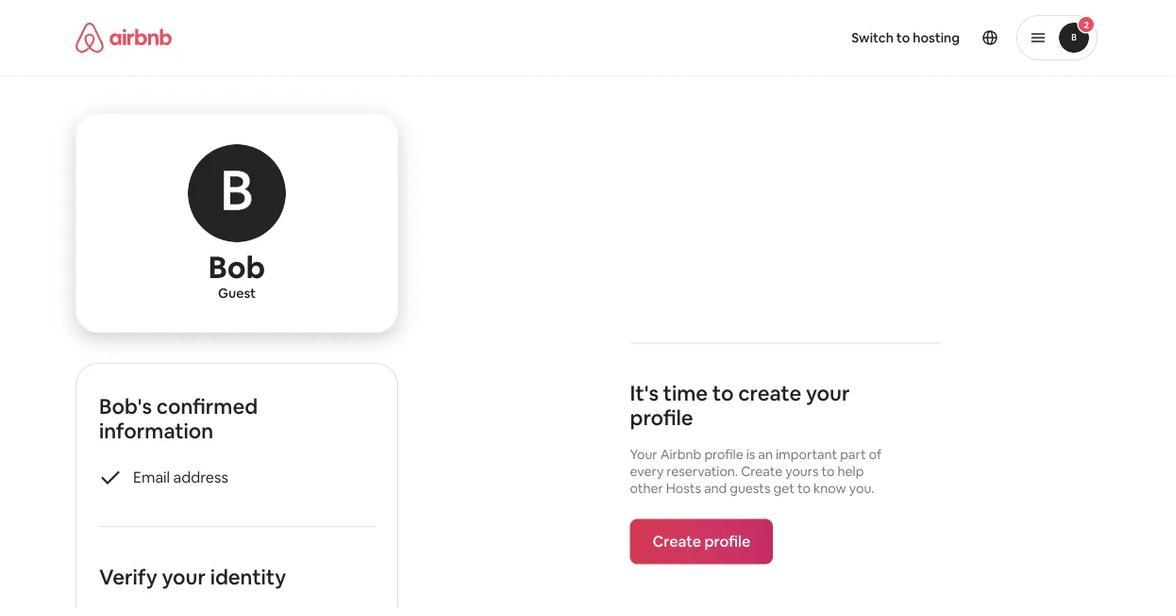 Task type: vqa. For each thing, say whether or not it's contained in the screenshot.
Airbnb your home at right
no



Task type: locate. For each thing, give the bounding box(es) containing it.
your right verify
[[162, 564, 206, 591]]

help
[[838, 463, 864, 480]]

to inside it's time to create your profile
[[713, 380, 734, 407]]

information
[[99, 418, 214, 444]]

to right time
[[713, 380, 734, 407]]

and
[[704, 480, 727, 497]]

1 horizontal spatial your
[[806, 380, 850, 407]]

bob user profile image
[[188, 144, 286, 243], [188, 144, 286, 243]]

0 vertical spatial profile
[[630, 405, 693, 432]]

your right create
[[806, 380, 850, 407]]

1 vertical spatial your
[[162, 564, 206, 591]]

2 vertical spatial profile
[[705, 532, 751, 552]]

email
[[133, 468, 170, 487]]

verify
[[99, 564, 157, 591]]

profile inside your airbnb profile is an important part of every reservation. create yours to help other hosts and guests get to know you.
[[705, 446, 744, 463]]

1 vertical spatial create
[[653, 532, 701, 552]]

your
[[806, 380, 850, 407], [162, 564, 206, 591]]

profile up your
[[630, 405, 693, 432]]

create
[[738, 380, 802, 407]]

hosts
[[666, 480, 701, 497]]

1 vertical spatial profile
[[705, 446, 744, 463]]

0 vertical spatial your
[[806, 380, 850, 407]]

know
[[814, 480, 847, 497]]

create profile
[[653, 532, 751, 552]]

to
[[897, 29, 910, 46], [713, 380, 734, 407], [822, 463, 835, 480], [798, 480, 811, 497]]

profile element
[[609, 0, 1098, 76]]

airbnb
[[661, 446, 702, 463]]

create profile button
[[630, 520, 773, 565]]

profile down 'and' on the right of page
[[705, 532, 751, 552]]

to right switch
[[897, 29, 910, 46]]

get
[[774, 480, 795, 497]]

your inside it's time to create your profile
[[806, 380, 850, 407]]

profile left is
[[705, 446, 744, 463]]

profile
[[630, 405, 693, 432], [705, 446, 744, 463], [705, 532, 751, 552]]

0 vertical spatial create
[[741, 463, 783, 480]]

1 horizontal spatial create
[[741, 463, 783, 480]]

it's
[[630, 380, 659, 407]]

switch
[[852, 29, 894, 46]]

0 horizontal spatial create
[[653, 532, 701, 552]]

your
[[630, 446, 658, 463]]

create
[[741, 463, 783, 480], [653, 532, 701, 552]]



Task type: describe. For each thing, give the bounding box(es) containing it.
an
[[758, 446, 773, 463]]

2
[[1084, 18, 1089, 31]]

create inside your airbnb profile is an important part of every reservation. create yours to help other hosts and guests get to know you.
[[741, 463, 783, 480]]

identity
[[210, 564, 286, 591]]

to left help
[[822, 463, 835, 480]]

2 button
[[1017, 15, 1098, 60]]

time
[[663, 380, 708, 407]]

your airbnb profile is an important part of every reservation. create yours to help other hosts and guests get to know you.
[[630, 446, 882, 497]]

part
[[840, 446, 866, 463]]

switch to hosting
[[852, 29, 960, 46]]

reservation.
[[667, 463, 738, 480]]

every
[[630, 463, 664, 480]]

switch to hosting link
[[840, 18, 971, 58]]

guests
[[730, 480, 771, 497]]

you.
[[850, 480, 875, 497]]

bob guest
[[209, 248, 265, 302]]

bob's
[[99, 393, 152, 420]]

confirmed
[[156, 393, 258, 420]]

0 horizontal spatial your
[[162, 564, 206, 591]]

create inside button
[[653, 532, 701, 552]]

important
[[776, 446, 837, 463]]

bob
[[209, 248, 265, 287]]

it's time to create your profile
[[630, 380, 850, 432]]

address
[[173, 468, 228, 487]]

other
[[630, 480, 663, 497]]

to inside "profile" element
[[897, 29, 910, 46]]

of
[[869, 446, 882, 463]]

profile inside it's time to create your profile
[[630, 405, 693, 432]]

email address
[[133, 468, 228, 487]]

guest
[[218, 285, 256, 302]]

verify your identity
[[99, 564, 286, 591]]

to right get
[[798, 480, 811, 497]]

profile inside button
[[705, 532, 751, 552]]

yours
[[786, 463, 819, 480]]

is
[[747, 446, 756, 463]]

bob's confirmed information
[[99, 393, 258, 444]]

hosting
[[913, 29, 960, 46]]



